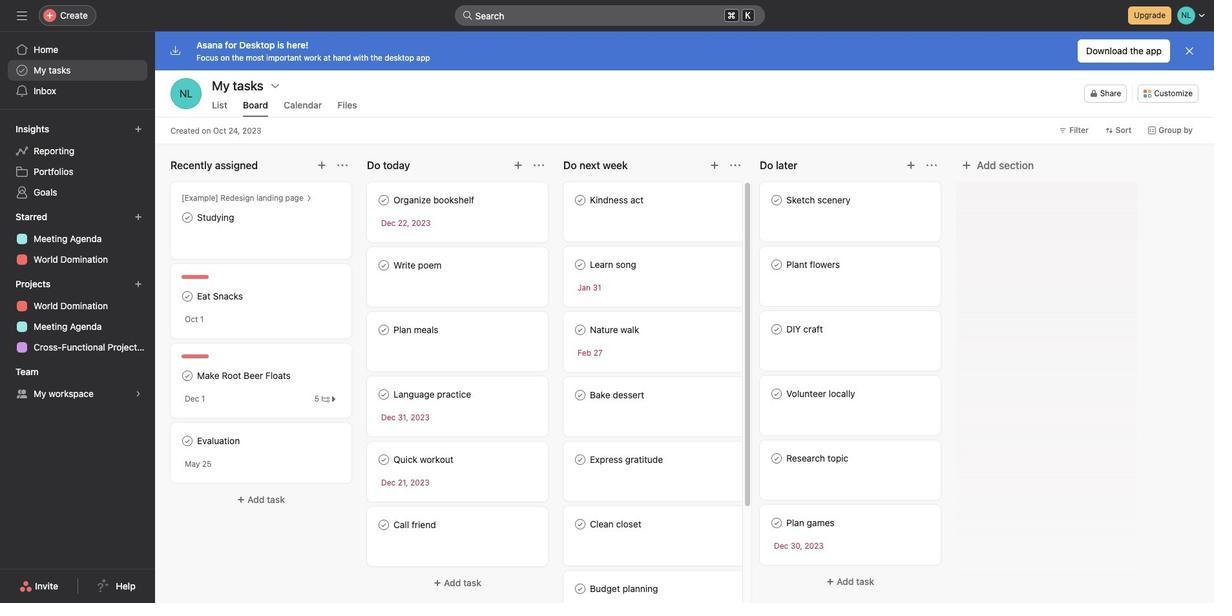 Task type: describe. For each thing, give the bounding box(es) containing it.
add task image for second more section actions icon from right
[[710, 160, 720, 171]]

Search tasks, projects, and more text field
[[455, 5, 765, 26]]

global element
[[0, 32, 155, 109]]

2 more section actions image from the left
[[730, 160, 741, 171]]

prominent image
[[462, 10, 473, 21]]

starred element
[[0, 206, 155, 273]]

3 more section actions image from the left
[[927, 160, 937, 171]]

add task image for 3rd more section actions icon from the right
[[513, 160, 524, 171]]

add task image for more section actions image
[[317, 160, 327, 171]]

view profile settings image
[[171, 78, 202, 109]]

show options image
[[270, 81, 280, 91]]

new insights image
[[134, 125, 142, 133]]

insights element
[[0, 118, 155, 206]]



Task type: vqa. For each thing, say whether or not it's contained in the screenshot.
Board link
no



Task type: locate. For each thing, give the bounding box(es) containing it.
new project or portfolio image
[[134, 280, 142, 288]]

Mark complete checkbox
[[376, 258, 392, 273], [376, 323, 392, 338], [573, 323, 588, 338], [769, 386, 785, 402], [376, 387, 392, 403], [573, 388, 588, 403], [769, 451, 785, 467], [573, 452, 588, 468], [573, 517, 588, 533]]

add task image
[[906, 160, 916, 171]]

2 horizontal spatial add task image
[[710, 160, 720, 171]]

projects element
[[0, 273, 155, 361]]

1 horizontal spatial more section actions image
[[730, 160, 741, 171]]

mark complete image
[[376, 193, 392, 208], [573, 193, 588, 208], [769, 193, 785, 208], [180, 210, 195, 226], [573, 257, 588, 273], [376, 258, 392, 273], [180, 289, 195, 304], [180, 368, 195, 384], [769, 386, 785, 402], [376, 387, 392, 403], [180, 434, 195, 449], [573, 452, 588, 468], [769, 516, 785, 531], [376, 518, 392, 533]]

hide sidebar image
[[17, 10, 27, 21]]

add items to starred image
[[134, 213, 142, 221]]

None field
[[455, 5, 765, 26]]

mark complete image
[[769, 257, 785, 273], [769, 322, 785, 337], [376, 323, 392, 338], [573, 323, 588, 338], [573, 388, 588, 403], [769, 451, 785, 467], [376, 452, 392, 468], [573, 517, 588, 533], [573, 582, 588, 597]]

add task image
[[317, 160, 327, 171], [513, 160, 524, 171], [710, 160, 720, 171]]

1 more section actions image from the left
[[534, 160, 544, 171]]

1 add task image from the left
[[317, 160, 327, 171]]

Mark complete checkbox
[[376, 193, 392, 208], [573, 193, 588, 208], [769, 193, 785, 208], [180, 210, 195, 226], [573, 257, 588, 273], [769, 257, 785, 273], [180, 289, 195, 304], [769, 322, 785, 337], [180, 368, 195, 384], [180, 434, 195, 449], [376, 452, 392, 468], [769, 516, 785, 531], [376, 518, 392, 533], [573, 582, 588, 597]]

0 horizontal spatial add task image
[[317, 160, 327, 171]]

more section actions image
[[534, 160, 544, 171], [730, 160, 741, 171], [927, 160, 937, 171]]

teams element
[[0, 361, 155, 407]]

1 horizontal spatial add task image
[[513, 160, 524, 171]]

2 add task image from the left
[[513, 160, 524, 171]]

3 add task image from the left
[[710, 160, 720, 171]]

dismiss image
[[1185, 46, 1195, 56]]

0 horizontal spatial more section actions image
[[534, 160, 544, 171]]

more section actions image
[[337, 160, 348, 171]]

see details, my workspace image
[[134, 390, 142, 398]]

2 horizontal spatial more section actions image
[[927, 160, 937, 171]]



